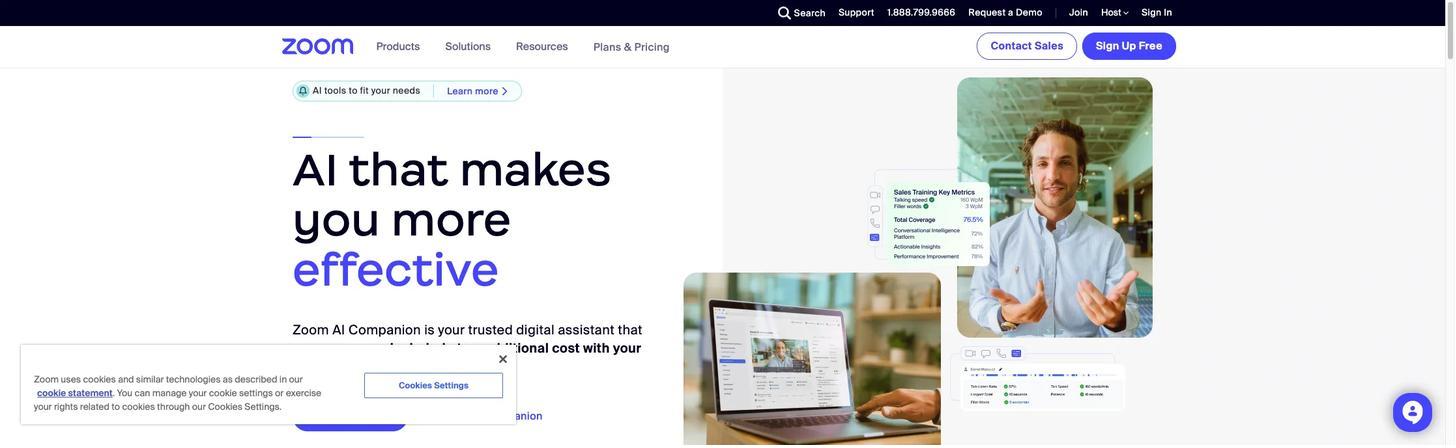 Task type: locate. For each thing, give the bounding box(es) containing it.
cookies inside .  you can manage your cookie settings or exercise your rights related to cookies through our cookies settings.
[[208, 401, 242, 413]]

plans & pricing inside product information navigation
[[593, 40, 670, 54]]

zoom interface icon image
[[732, 169, 990, 266], [950, 346, 1125, 412]]

similar
[[136, 374, 164, 386]]

0 vertical spatial more
[[475, 85, 498, 97]]

user
[[364, 359, 392, 376]]

settings
[[239, 388, 273, 399]]

1 horizontal spatial cookies
[[122, 401, 155, 413]]

0 vertical spatial plans
[[593, 40, 621, 54]]

1 vertical spatial our
[[192, 401, 206, 413]]

1 vertical spatial cookies
[[208, 401, 242, 413]]

trusted
[[468, 322, 513, 339]]

can
[[135, 388, 150, 399]]

0 horizontal spatial to
[[112, 401, 120, 413]]

sign left up
[[1096, 39, 1119, 53]]

sign up free
[[1096, 39, 1163, 53]]

zoom for zoom ai companion is your trusted digital assistant that empowers you.
[[293, 322, 329, 339]]

plans
[[593, 40, 621, 54], [312, 410, 340, 424]]

companion for discover
[[484, 410, 543, 424]]

sign for sign in
[[1142, 7, 1162, 18]]

plans right resources dropdown button
[[593, 40, 621, 54]]

sign for sign up free
[[1096, 39, 1119, 53]]

ai that makes you more
[[293, 141, 612, 248]]

1 horizontal spatial cookie
[[209, 388, 237, 399]]

0 vertical spatial our
[[289, 374, 303, 386]]

sign
[[1142, 7, 1162, 18], [1096, 39, 1119, 53]]

through
[[157, 401, 190, 413]]

0 horizontal spatial companion
[[349, 322, 421, 339]]

2 cookie from the left
[[209, 388, 237, 399]]

1 horizontal spatial &
[[624, 40, 632, 54]]

1 horizontal spatial plans & pricing
[[593, 40, 670, 54]]

that
[[349, 141, 449, 198], [618, 322, 642, 339]]

as
[[223, 374, 233, 386]]

0 vertical spatial sign
[[1142, 7, 1162, 18]]

0 horizontal spatial cookies
[[208, 401, 242, 413]]

0 vertical spatial plans & pricing
[[593, 40, 670, 54]]

cookies inside button
[[399, 381, 432, 392]]

companion inside zoom ai companion is your trusted digital assistant that empowers you.
[[349, 322, 421, 339]]

cookie down "as"
[[209, 388, 237, 399]]

tools
[[324, 85, 346, 97]]

to left fit
[[349, 85, 358, 97]]

0 horizontal spatial sign
[[1096, 39, 1119, 53]]

sign in
[[1142, 7, 1172, 18]]

cookies up statement on the bottom of page
[[83, 374, 116, 386]]

sign in link
[[1132, 0, 1179, 26], [1142, 7, 1172, 18]]

companion for zoom
[[349, 322, 421, 339]]

products
[[376, 40, 420, 53]]

0 horizontal spatial our
[[192, 401, 206, 413]]

right image
[[498, 86, 512, 97]]

1 vertical spatial companion
[[484, 410, 543, 424]]

additional
[[484, 340, 549, 357]]

cookies
[[83, 374, 116, 386], [122, 401, 155, 413]]

0 horizontal spatial that
[[349, 141, 449, 198]]

sign left in
[[1142, 7, 1162, 18]]

cookies settings button
[[364, 373, 503, 399]]

our right in
[[289, 374, 303, 386]]

or
[[275, 388, 284, 399]]

to inside .  you can manage your cookie settings or exercise your rights related to cookies through our cookies settings.
[[112, 401, 120, 413]]

zoom up the empowers
[[293, 322, 329, 339]]

join link
[[1060, 0, 1092, 26], [1069, 7, 1088, 18]]

to
[[349, 85, 358, 97], [112, 401, 120, 413]]

1 horizontal spatial plans
[[593, 40, 621, 54]]

0 horizontal spatial cookie
[[37, 388, 66, 399]]

digital
[[516, 322, 555, 339]]

settings
[[434, 381, 469, 392]]

0 vertical spatial that
[[349, 141, 449, 198]]

included
[[390, 340, 446, 357]]

your right with
[[613, 340, 641, 357]]

cookie up rights
[[37, 388, 66, 399]]

zoom
[[293, 322, 329, 339], [324, 359, 360, 376], [34, 374, 59, 386]]

1 horizontal spatial our
[[289, 374, 303, 386]]

0 vertical spatial companion
[[349, 322, 421, 339]]

your for .  you can manage your cookie settings or exercise your rights related to cookies through our cookies settings.
[[189, 388, 207, 399]]

plans & pricing link
[[593, 40, 670, 54], [593, 40, 670, 54], [293, 402, 408, 432]]

included at no additional cost with your paid zoom user account.
[[293, 340, 641, 376]]

learn
[[447, 85, 473, 97]]

in
[[1164, 7, 1172, 18]]

solutions
[[445, 40, 491, 53]]

ai
[[313, 85, 322, 97], [293, 141, 338, 198], [332, 322, 345, 339], [471, 410, 481, 424]]

1 horizontal spatial companion
[[484, 410, 543, 424]]

your up at
[[438, 322, 465, 339]]

more
[[475, 85, 498, 97], [391, 191, 511, 248]]

1 cookie from the left
[[37, 388, 66, 399]]

cookies down "as"
[[208, 401, 242, 413]]

contact sales link
[[977, 33, 1077, 60]]

that inside ai that makes you more
[[349, 141, 449, 198]]

your right fit
[[371, 85, 390, 97]]

0 vertical spatial &
[[624, 40, 632, 54]]

uses
[[61, 374, 81, 386]]

account.
[[395, 359, 451, 376]]

request a demo link
[[959, 0, 1046, 26], [969, 7, 1043, 18]]

ai inside zoom ai companion is your trusted digital assistant that empowers you.
[[332, 322, 345, 339]]

1 vertical spatial &
[[343, 410, 350, 424]]

1 vertical spatial sign
[[1096, 39, 1119, 53]]

1 horizontal spatial pricing
[[634, 40, 670, 54]]

1.888.799.9666 button
[[878, 0, 959, 26], [887, 7, 956, 18]]

makes
[[460, 141, 612, 198]]

1 vertical spatial cookies
[[122, 401, 155, 413]]

our
[[289, 374, 303, 386], [192, 401, 206, 413]]

1 vertical spatial to
[[112, 401, 120, 413]]

sign up free button
[[1082, 33, 1176, 60]]

cookies down the can
[[122, 401, 155, 413]]

zoom inside zoom ai companion is your trusted digital assistant that empowers you.
[[293, 322, 329, 339]]

.  you can manage your cookie settings or exercise your rights related to cookies through our cookies settings.
[[34, 388, 321, 413]]

1 vertical spatial pricing
[[353, 410, 389, 424]]

cookie
[[37, 388, 66, 399], [209, 388, 237, 399]]

0 horizontal spatial cookies
[[83, 374, 116, 386]]

1 horizontal spatial cookies
[[399, 381, 432, 392]]

.
[[113, 388, 115, 399]]

join
[[1069, 7, 1088, 18]]

assistant
[[558, 322, 615, 339]]

cookies inside the zoom uses cookies and similar technologies as described in our cookie statement
[[83, 374, 116, 386]]

0 horizontal spatial &
[[343, 410, 350, 424]]

paid
[[293, 359, 321, 376]]

our right the through
[[192, 401, 206, 413]]

cookies down account.
[[399, 381, 432, 392]]

statement
[[68, 388, 113, 399]]

support link
[[829, 0, 878, 26], [839, 7, 874, 18]]

1 horizontal spatial to
[[349, 85, 358, 97]]

&
[[624, 40, 632, 54], [343, 410, 350, 424]]

is
[[424, 322, 435, 339]]

banner
[[267, 26, 1179, 68]]

companion
[[349, 322, 421, 339], [484, 410, 543, 424]]

our inside .  you can manage your cookie settings or exercise your rights related to cookies through our cookies settings.
[[192, 401, 206, 413]]

plans & pricing
[[593, 40, 670, 54], [312, 410, 389, 424]]

contact sales
[[991, 39, 1064, 53]]

your down technologies
[[189, 388, 207, 399]]

host button
[[1101, 7, 1129, 19]]

1 horizontal spatial sign
[[1142, 7, 1162, 18]]

0 vertical spatial pricing
[[634, 40, 670, 54]]

zoom inside the zoom uses cookies and similar technologies as described in our cookie statement
[[34, 374, 59, 386]]

0 horizontal spatial plans
[[312, 410, 340, 424]]

discover ai companion
[[424, 410, 543, 424]]

0 vertical spatial cookies
[[399, 381, 432, 392]]

0 horizontal spatial pricing
[[353, 410, 389, 424]]

in
[[279, 374, 287, 386]]

cookies
[[399, 381, 432, 392], [208, 401, 242, 413]]

your left rights
[[34, 401, 52, 413]]

privacy alert dialog
[[21, 345, 516, 425]]

support
[[839, 7, 874, 18]]

zoom down the empowers
[[324, 359, 360, 376]]

your inside zoom ai companion is your trusted digital assistant that empowers you.
[[438, 322, 465, 339]]

sales
[[1035, 39, 1064, 53]]

cookie inside the zoom uses cookies and similar technologies as described in our cookie statement
[[37, 388, 66, 399]]

you.
[[361, 340, 387, 357]]

zoom inside included at no additional cost with your paid zoom user account.
[[324, 359, 360, 376]]

1 vertical spatial plans & pricing
[[312, 410, 389, 424]]

0 horizontal spatial plans & pricing
[[312, 410, 389, 424]]

you
[[293, 191, 380, 248]]

pricing
[[634, 40, 670, 54], [353, 410, 389, 424]]

settings.
[[245, 401, 282, 413]]

1 vertical spatial more
[[391, 191, 511, 248]]

0 vertical spatial cookies
[[83, 374, 116, 386]]

sign inside sign up free button
[[1096, 39, 1119, 53]]

plans down "exercise"
[[312, 410, 340, 424]]

zoom left uses
[[34, 374, 59, 386]]

1 vertical spatial that
[[618, 322, 642, 339]]

1 horizontal spatial that
[[618, 322, 642, 339]]

your for zoom ai companion is your trusted digital assistant that empowers you.
[[438, 322, 465, 339]]

our inside the zoom uses cookies and similar technologies as described in our cookie statement
[[289, 374, 303, 386]]

to down .
[[112, 401, 120, 413]]



Task type: describe. For each thing, give the bounding box(es) containing it.
with
[[583, 340, 610, 357]]

more inside ai that makes you more
[[391, 191, 511, 248]]

up
[[1122, 39, 1136, 53]]

zoom ai companion is your trusted digital assistant that empowers you.
[[293, 322, 642, 357]]

1 vertical spatial plans
[[312, 410, 340, 424]]

resources
[[516, 40, 568, 53]]

discover ai companion link
[[424, 402, 562, 432]]

search
[[794, 7, 826, 19]]

empowers
[[293, 340, 358, 357]]

cookies inside .  you can manage your cookie settings or exercise your rights related to cookies through our cookies settings.
[[122, 401, 155, 413]]

search button
[[768, 0, 829, 26]]

join link up meetings navigation
[[1069, 7, 1088, 18]]

effective
[[293, 242, 499, 298]]

cookies settings
[[399, 381, 469, 392]]

exercise
[[286, 388, 321, 399]]

needs
[[393, 85, 420, 97]]

at
[[449, 340, 462, 357]]

resources button
[[516, 26, 574, 68]]

manage
[[152, 388, 187, 399]]

cost
[[552, 340, 580, 357]]

you
[[117, 388, 132, 399]]

a
[[1008, 7, 1014, 18]]

zoom logo image
[[282, 38, 354, 55]]

products button
[[376, 26, 426, 68]]

no
[[465, 340, 481, 357]]

that inside zoom ai companion is your trusted digital assistant that empowers you.
[[618, 322, 642, 339]]

demo
[[1016, 7, 1043, 18]]

fit
[[360, 85, 369, 97]]

pricing inside product information navigation
[[634, 40, 670, 54]]

contact
[[991, 39, 1032, 53]]

ai tools to fit your needs
[[313, 85, 420, 97]]

0 vertical spatial zoom interface icon image
[[732, 169, 990, 266]]

discover
[[424, 410, 468, 424]]

cookie inside .  you can manage your cookie settings or exercise your rights related to cookies through our cookies settings.
[[209, 388, 237, 399]]

solutions button
[[445, 26, 497, 68]]

ai inside ai that makes you more
[[293, 141, 338, 198]]

product information navigation
[[367, 26, 680, 68]]

free
[[1139, 39, 1163, 53]]

rights
[[54, 401, 78, 413]]

and
[[118, 374, 134, 386]]

0 vertical spatial to
[[349, 85, 358, 97]]

learn more
[[447, 85, 498, 97]]

meetings navigation
[[975, 26, 1179, 63]]

cookie statement link
[[37, 388, 113, 399]]

zoom uses cookies and similar technologies as described in our cookie statement
[[34, 374, 303, 399]]

1.888.799.9666
[[887, 7, 956, 18]]

banner containing contact sales
[[267, 26, 1179, 68]]

your inside included at no additional cost with your paid zoom user account.
[[613, 340, 641, 357]]

request
[[969, 7, 1006, 18]]

technologies
[[166, 374, 221, 386]]

described
[[235, 374, 277, 386]]

request a demo
[[969, 7, 1043, 18]]

join link left host
[[1060, 0, 1092, 26]]

plans inside product information navigation
[[593, 40, 621, 54]]

host
[[1101, 7, 1124, 18]]

your for ai tools to fit your needs
[[371, 85, 390, 97]]

zoom for zoom uses cookies and similar technologies as described in our cookie statement
[[34, 374, 59, 386]]

related
[[80, 401, 110, 413]]

& inside product information navigation
[[624, 40, 632, 54]]

1 vertical spatial zoom interface icon image
[[950, 346, 1125, 412]]



Task type: vqa. For each thing, say whether or not it's contained in the screenshot.
User Photo
no



